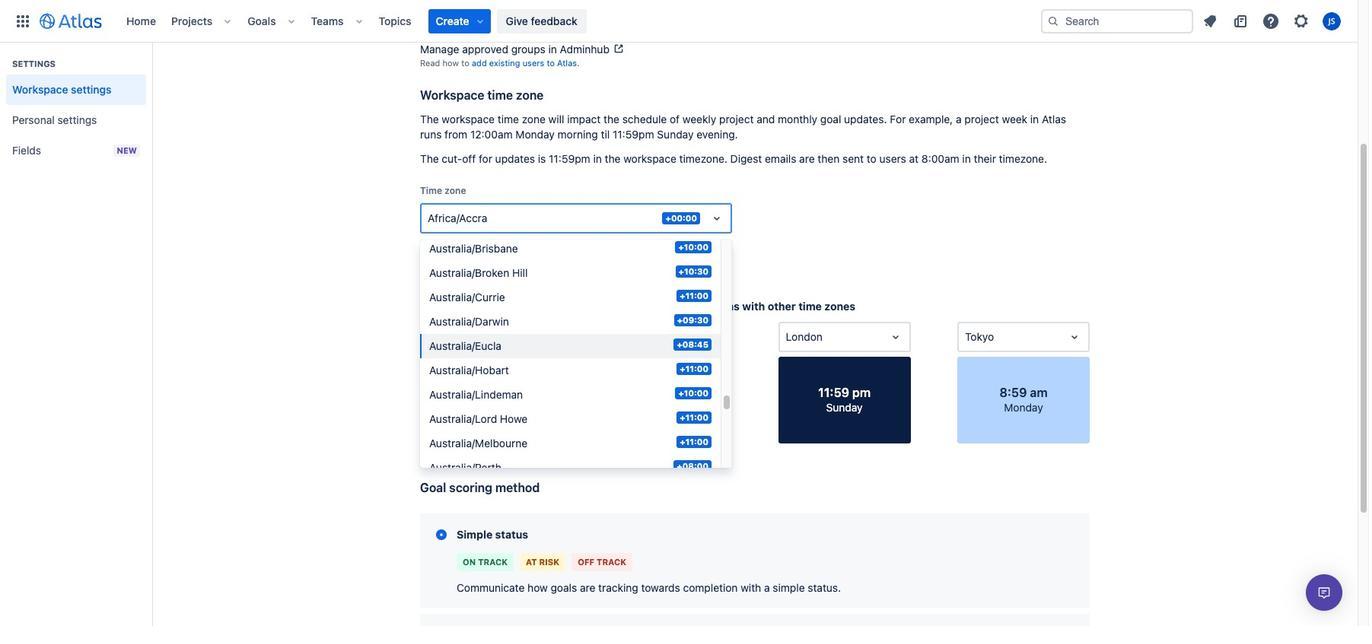 Task type: locate. For each thing, give the bounding box(es) containing it.
off
[[578, 557, 595, 567]]

monday inside the workspace time zone will impact the schedule of weekly project and monthly goal updates. for example, a project week in atlas runs from 12:00am monday morning til 11:59pm sunday evening.
[[516, 128, 555, 141]]

1 vertical spatial manage
[[420, 43, 459, 56]]

manage approved groups in adminhub
[[420, 43, 610, 56]]

pm inside 7:59 pm sunday
[[671, 386, 689, 400]]

how
[[443, 58, 459, 68], [457, 300, 479, 313], [528, 581, 548, 594]]

1 track from the left
[[478, 557, 508, 567]]

0 vertical spatial manage
[[420, 9, 459, 22]]

timezone. down evening. at top
[[679, 152, 728, 165]]

to right the sent
[[867, 152, 877, 165]]

sunday down 11:59
[[826, 401, 863, 414]]

settings down workspace settings link
[[57, 113, 97, 126]]

2 horizontal spatial pm
[[852, 386, 871, 400]]

monday down 8:59
[[1004, 401, 1043, 414]]

open image for 8:59 am
[[1066, 328, 1084, 346]]

0 horizontal spatial africa/accra
[[428, 212, 487, 224]]

sunday
[[657, 128, 694, 141], [549, 300, 589, 313], [468, 401, 505, 414], [647, 401, 684, 414], [826, 401, 863, 414]]

project up evening. at top
[[719, 113, 754, 126]]

anyone
[[420, 24, 450, 34]]

1 horizontal spatial monday
[[1004, 401, 1043, 414]]

1 horizontal spatial are
[[799, 152, 815, 165]]

1 pm from the left
[[492, 386, 511, 400]]

adminhub up these
[[567, 9, 617, 22]]

1 horizontal spatial timezone.
[[999, 152, 1047, 165]]

the down til
[[605, 152, 621, 165]]

at risk
[[526, 557, 560, 567]]

can
[[650, 24, 665, 34]]

of left weekly
[[670, 113, 680, 126]]

australia/eucla
[[429, 339, 502, 352]]

manage up read
[[420, 43, 459, 56]]

1 vertical spatial the
[[420, 152, 439, 165]]

1 vertical spatial will
[[458, 240, 471, 250]]

workspace down schedule
[[623, 152, 676, 165]]

4 +11:00 from the top
[[680, 437, 709, 447]]

8:59 am monday
[[1000, 386, 1048, 414]]

users right all
[[542, 240, 564, 250]]

projects link
[[167, 9, 217, 33]]

for down 12:00am
[[479, 152, 492, 165]]

the up til
[[604, 113, 620, 126]]

1 horizontal spatial a
[[956, 113, 962, 126]]

0 vertical spatial for
[[479, 152, 492, 165]]

2 the from the top
[[420, 152, 439, 165]]

pm for 7:59 pm
[[671, 386, 689, 400]]

approved for groups
[[462, 43, 508, 56]]

australia/perth
[[429, 461, 501, 474]]

to left add
[[461, 58, 469, 68]]

new
[[607, 330, 629, 343]]

time right other
[[799, 300, 822, 313]]

0 horizontal spatial pm
[[492, 386, 511, 400]]

for left all
[[517, 240, 528, 250]]

users down groups
[[523, 58, 544, 68]]

1 vertical spatial workspace
[[623, 152, 676, 165]]

sunday inside the 11:59 pm sunday
[[826, 401, 863, 414]]

sunday down weekly
[[657, 128, 694, 141]]

settings up personal settings link
[[71, 83, 112, 96]]

how for the
[[457, 300, 479, 313]]

are right goals
[[580, 581, 595, 594]]

how right read
[[443, 58, 459, 68]]

workspace down settings
[[12, 83, 68, 96]]

1 vertical spatial africa/accra
[[641, 300, 706, 313]]

group containing workspace settings
[[6, 43, 146, 170]]

2 +10:00 from the top
[[678, 388, 709, 398]]

updates
[[495, 152, 535, 165]]

a
[[956, 113, 962, 126], [764, 581, 770, 594]]

sunday down "7:59"
[[647, 401, 684, 414]]

0 vertical spatial time
[[487, 88, 513, 102]]

australia/hobart
[[429, 364, 509, 377]]

0 vertical spatial workspace
[[442, 113, 495, 126]]

adminhub for domains
[[567, 9, 617, 22]]

workspace settings
[[12, 83, 112, 96]]

time up 12:00am
[[498, 113, 519, 126]]

weekly
[[683, 113, 716, 126]]

angeles
[[448, 330, 487, 343]]

personal settings link
[[6, 105, 146, 135]]

status.
[[808, 581, 841, 594]]

zone right time
[[445, 185, 466, 196]]

sunday down 4:59
[[468, 401, 505, 414]]

2 pm from the left
[[671, 386, 689, 400]]

off
[[462, 152, 476, 165], [611, 300, 626, 313]]

0 horizontal spatial a
[[764, 581, 770, 594]]

1 vertical spatial 11:59pm
[[549, 152, 590, 165]]

off down from
[[462, 152, 476, 165]]

2 vertical spatial users
[[542, 240, 564, 250]]

0 vertical spatial are
[[799, 152, 815, 165]]

+10:00
[[678, 242, 709, 252], [678, 388, 709, 398]]

11:59pm down morning
[[549, 152, 590, 165]]

all
[[531, 240, 540, 250]]

3 +11:00 from the top
[[680, 412, 709, 422]]

will up morning
[[548, 113, 564, 126]]

0 vertical spatial domains
[[511, 9, 553, 22]]

for
[[479, 152, 492, 165], [517, 240, 528, 250]]

0 horizontal spatial project
[[719, 113, 754, 126]]

manage inside manage approved domains in adminhub anyone with verified email addresses with these domains can
[[420, 9, 459, 22]]

1 vertical spatial users
[[879, 152, 906, 165]]

pm
[[492, 386, 511, 400], [671, 386, 689, 400], [852, 386, 871, 400]]

settings image
[[1292, 12, 1311, 30]]

+10:00 right "7:59"
[[678, 388, 709, 398]]

0 horizontal spatial domains
[[511, 9, 553, 22]]

in left atlas
[[1030, 113, 1039, 126]]

will left be
[[458, 240, 471, 250]]

how left goals
[[528, 581, 548, 594]]

1 horizontal spatial of
[[670, 113, 680, 126]]

1 vertical spatial +10:00
[[678, 388, 709, 398]]

settings
[[71, 83, 112, 96], [57, 113, 97, 126]]

pm inside 4:59 pm sunday
[[492, 386, 511, 400]]

timezone.
[[679, 152, 728, 165], [999, 152, 1047, 165]]

new
[[117, 145, 137, 155]]

0 horizontal spatial track
[[478, 557, 508, 567]]

zone up is
[[522, 113, 546, 126]]

0 horizontal spatial 11:59pm
[[502, 300, 547, 313]]

manage approved domains in adminhub link
[[420, 9, 632, 22]]

1 horizontal spatial to
[[547, 58, 555, 68]]

1 vertical spatial approved
[[462, 43, 508, 56]]

applied
[[485, 240, 515, 250]]

in left their
[[962, 152, 971, 165]]

monday up is
[[516, 128, 555, 141]]

7:59
[[642, 386, 668, 400]]

11:59pm up open image
[[502, 300, 547, 313]]

will
[[548, 113, 564, 126], [458, 240, 471, 250]]

in up addresses
[[556, 9, 564, 22]]

0 horizontal spatial workspace
[[12, 83, 68, 96]]

0 vertical spatial 11:59pm
[[613, 128, 654, 141]]

1 horizontal spatial track
[[597, 557, 626, 567]]

approved inside manage approved domains in adminhub anyone with verified email addresses with these domains can
[[462, 9, 508, 22]]

the for the cut-off for updates is 11:59pm in the workspace timezone. digest emails are then sent to users at 8:00am in their timezone.
[[420, 152, 439, 165]]

africa/accra down time zone in the top left of the page
[[428, 212, 487, 224]]

project left week
[[965, 113, 999, 126]]

be
[[473, 240, 483, 250]]

1 vertical spatial how
[[457, 300, 479, 313]]

1 manage from the top
[[420, 9, 459, 22]]

the left the cut-
[[420, 152, 439, 165]]

how up australia/darwin
[[457, 300, 479, 313]]

1 vertical spatial time
[[498, 113, 519, 126]]

+10:00 up +10:30
[[678, 242, 709, 252]]

project
[[719, 113, 754, 126], [965, 113, 999, 126]]

banner
[[0, 0, 1358, 43]]

of left this
[[566, 240, 574, 250]]

are left 'then'
[[799, 152, 815, 165]]

users
[[523, 58, 544, 68], [879, 152, 906, 165], [542, 240, 564, 250]]

track right "off"
[[597, 557, 626, 567]]

4:59
[[462, 386, 489, 400]]

1 vertical spatial monday
[[1004, 401, 1043, 414]]

0 horizontal spatial to
[[461, 58, 469, 68]]

1 horizontal spatial project
[[965, 113, 999, 126]]

open intercom messenger image
[[1315, 584, 1333, 602]]

0 horizontal spatial monday
[[516, 128, 555, 141]]

2 +11:00 from the top
[[680, 364, 709, 374]]

risk
[[539, 557, 560, 567]]

0 vertical spatial will
[[548, 113, 564, 126]]

0 vertical spatial a
[[956, 113, 962, 126]]

1 +10:00 from the top
[[678, 242, 709, 252]]

0 vertical spatial of
[[670, 113, 680, 126]]

here's how the 11:59pm sunday cut off in africa/accra aligns with other time zones
[[420, 300, 856, 313]]

to left atlas.
[[547, 58, 555, 68]]

schedule
[[622, 113, 667, 126]]

group
[[6, 43, 146, 170]]

the up runs
[[420, 113, 439, 126]]

teams
[[311, 14, 344, 27]]

pm inside the 11:59 pm sunday
[[852, 386, 871, 400]]

workspace right this
[[594, 240, 637, 250]]

2 track from the left
[[597, 557, 626, 567]]

switch to... image
[[14, 12, 32, 30]]

0 vertical spatial africa/accra
[[428, 212, 487, 224]]

off right the 'cut' on the top left of page
[[611, 300, 626, 313]]

add
[[472, 58, 487, 68]]

their
[[974, 152, 996, 165]]

1 vertical spatial a
[[764, 581, 770, 594]]

0 vertical spatial how
[[443, 58, 459, 68]]

create
[[436, 14, 469, 27]]

workspace for workspace time zone
[[420, 88, 484, 102]]

groups
[[511, 43, 546, 56]]

manage up anyone at the top left of the page
[[420, 9, 459, 22]]

users left at
[[879, 152, 906, 165]]

sunday inside the workspace time zone will impact the schedule of weekly project and monthly goal updates. for example, a project week in atlas runs from 12:00am monday morning til 11:59pm sunday evening.
[[657, 128, 694, 141]]

0 horizontal spatial for
[[479, 152, 492, 165]]

pm right "7:59"
[[671, 386, 689, 400]]

1 horizontal spatial will
[[548, 113, 564, 126]]

1 timezone. from the left
[[679, 152, 728, 165]]

workspace
[[12, 83, 68, 96], [420, 88, 484, 102]]

1 vertical spatial off
[[611, 300, 626, 313]]

1 horizontal spatial domains
[[614, 24, 648, 34]]

sunday inside 7:59 pm sunday
[[647, 401, 684, 414]]

an external link image
[[612, 43, 625, 55]]

open image
[[708, 209, 726, 228], [707, 328, 726, 346], [886, 328, 905, 346], [1066, 328, 1084, 346]]

0 vertical spatial the
[[420, 113, 439, 126]]

workspace
[[442, 113, 495, 126], [623, 152, 676, 165], [594, 240, 637, 250]]

home
[[126, 14, 156, 27]]

1 horizontal spatial workspace
[[420, 88, 484, 102]]

account image
[[1323, 12, 1341, 30]]

approved for domains
[[462, 9, 508, 22]]

0 vertical spatial off
[[462, 152, 476, 165]]

2 horizontal spatial to
[[867, 152, 877, 165]]

evening.
[[697, 128, 738, 141]]

1 horizontal spatial 11:59pm
[[549, 152, 590, 165]]

2 manage from the top
[[420, 43, 459, 56]]

timezone. right their
[[999, 152, 1047, 165]]

sunday inside 4:59 pm sunday
[[468, 401, 505, 414]]

adminhub up atlas.
[[560, 43, 610, 56]]

0 vertical spatial monday
[[516, 128, 555, 141]]

2 vertical spatial the
[[482, 300, 499, 313]]

workspace up from
[[442, 113, 495, 126]]

track right on
[[478, 557, 508, 567]]

updates.
[[844, 113, 887, 126]]

1 horizontal spatial off
[[611, 300, 626, 313]]

simple status
[[457, 528, 528, 541]]

2 vertical spatial workspace
[[594, 240, 637, 250]]

Search field
[[1041, 9, 1193, 33]]

australia/broken
[[429, 266, 509, 279]]

goals
[[248, 14, 276, 27]]

with left the simple
[[741, 581, 761, 594]]

search image
[[1047, 15, 1059, 27]]

1 approved from the top
[[462, 9, 508, 22]]

1 vertical spatial for
[[517, 240, 528, 250]]

aligns
[[708, 300, 740, 313]]

1 vertical spatial settings
[[57, 113, 97, 126]]

workspace down read
[[420, 88, 484, 102]]

approved up add
[[462, 43, 508, 56]]

with left these
[[570, 24, 587, 34]]

a inside the workspace time zone will impact the schedule of weekly project and monthly goal updates. for example, a project week in atlas runs from 12:00am monday morning til 11:59pm sunday evening.
[[956, 113, 962, 126]]

time down read how to add existing users to atlas.
[[487, 88, 513, 102]]

1 vertical spatial zone
[[522, 113, 546, 126]]

1 vertical spatial adminhub
[[560, 43, 610, 56]]

0 horizontal spatial are
[[580, 581, 595, 594]]

los angeles
[[428, 330, 487, 343]]

0 vertical spatial zone
[[516, 88, 544, 102]]

zone down add existing users to atlas. link
[[516, 88, 544, 102]]

7:59 pm sunday
[[642, 386, 689, 414]]

approved up verified
[[462, 9, 508, 22]]

11:59pm down schedule
[[613, 128, 654, 141]]

open image for 11:59 pm
[[886, 328, 905, 346]]

the inside the workspace time zone will impact the schedule of weekly project and monthly goal updates. for example, a project week in atlas runs from 12:00am monday morning til 11:59pm sunday evening.
[[420, 113, 439, 126]]

0 vertical spatial settings
[[71, 83, 112, 96]]

in inside the workspace time zone will impact the schedule of weekly project and monthly goal updates. for example, a project week in atlas runs from 12:00am monday morning til 11:59pm sunday evening.
[[1030, 113, 1039, 126]]

0 vertical spatial the
[[604, 113, 620, 126]]

communicate how goals are tracking towards completion with a simple status.
[[457, 581, 841, 594]]

sent
[[843, 152, 864, 165]]

week
[[1002, 113, 1028, 126]]

2 approved from the top
[[462, 43, 508, 56]]

australia/melbourne
[[429, 437, 528, 450]]

will inside the workspace time zone will impact the schedule of weekly project and monthly goal updates. for example, a project week in atlas runs from 12:00am monday morning til 11:59pm sunday evening.
[[548, 113, 564, 126]]

africa/accra up +09:30
[[641, 300, 706, 313]]

goal scoring method
[[420, 481, 540, 495]]

of
[[670, 113, 680, 126], [566, 240, 574, 250]]

2 vertical spatial time
[[799, 300, 822, 313]]

track
[[478, 557, 508, 567], [597, 557, 626, 567]]

adminhub inside manage approved domains in adminhub anyone with verified email addresses with these domains can
[[567, 9, 617, 22]]

adminhub
[[567, 9, 617, 22], [560, 43, 610, 56]]

1 vertical spatial of
[[566, 240, 574, 250]]

a right the example,
[[956, 113, 962, 126]]

0 vertical spatial approved
[[462, 9, 508, 22]]

goals link
[[243, 9, 281, 33]]

open image
[[528, 328, 546, 346]]

on track
[[463, 557, 508, 567]]

monday
[[516, 128, 555, 141], [1004, 401, 1043, 414]]

0 horizontal spatial timezone.
[[679, 152, 728, 165]]

read
[[420, 58, 440, 68]]

1 horizontal spatial pm
[[671, 386, 689, 400]]

a left the simple
[[764, 581, 770, 594]]

to
[[461, 58, 469, 68], [547, 58, 555, 68], [867, 152, 877, 165]]

+11:00 for australia/hobart
[[680, 364, 709, 374]]

the
[[420, 113, 439, 126], [420, 152, 439, 165]]

0 horizontal spatial will
[[458, 240, 471, 250]]

goal
[[820, 113, 841, 126]]

the for the workspace time zone will impact the schedule of weekly project and monthly goal updates. for example, a project week in atlas runs from 12:00am monday morning til 11:59pm sunday evening.
[[420, 113, 439, 126]]

pm right 4:59
[[492, 386, 511, 400]]

1 the from the top
[[420, 113, 439, 126]]

None text field
[[428, 211, 431, 226], [786, 330, 789, 345], [965, 330, 968, 345], [428, 211, 431, 226], [786, 330, 789, 345], [965, 330, 968, 345]]

2 horizontal spatial 11:59pm
[[613, 128, 654, 141]]

1 +11:00 from the top
[[680, 291, 709, 301]]

0 vertical spatial adminhub
[[567, 9, 617, 22]]

0 vertical spatial +10:00
[[678, 242, 709, 252]]

with right anyone at the top left of the page
[[452, 24, 469, 34]]

pm right 11:59
[[852, 386, 871, 400]]

the up australia/darwin
[[482, 300, 499, 313]]

in inside manage approved domains in adminhub anyone with verified email addresses with these domains can
[[556, 9, 564, 22]]

3 pm from the left
[[852, 386, 871, 400]]

2 vertical spatial how
[[528, 581, 548, 594]]



Task type: vqa. For each thing, say whether or not it's contained in the screenshot.
'heading' to the bottom
no



Task type: describe. For each thing, give the bounding box(es) containing it.
top element
[[9, 0, 1041, 42]]

+08:00
[[677, 461, 709, 471]]

manage for manage approved groups in adminhub
[[420, 43, 459, 56]]

sunday for 7:59 pm
[[647, 401, 684, 414]]

hill
[[512, 266, 528, 279]]

track for off track
[[597, 557, 626, 567]]

track for on track
[[478, 557, 508, 567]]

australia/brisbane
[[429, 242, 518, 255]]

save
[[429, 263, 453, 276]]

simple
[[773, 581, 805, 594]]

digest
[[730, 152, 762, 165]]

workspace for workspace settings
[[12, 83, 68, 96]]

+10:00 for australia/lindeman
[[678, 388, 709, 398]]

australia/broken hill
[[429, 266, 528, 279]]

monday inside 8:59 am monday
[[1004, 401, 1043, 414]]

then
[[818, 152, 840, 165]]

tokyo
[[965, 330, 994, 343]]

at
[[526, 557, 537, 567]]

in down addresses
[[548, 43, 557, 56]]

teams link
[[306, 9, 348, 33]]

the cut-off for updates is 11:59pm in the workspace timezone. digest emails are then sent to users at 8:00am in their timezone.
[[420, 152, 1047, 165]]

scoring
[[449, 481, 492, 495]]

help image
[[1262, 12, 1280, 30]]

australia/lindeman
[[429, 388, 523, 401]]

time zone
[[420, 185, 466, 196]]

atlas
[[1042, 113, 1066, 126]]

read how to add existing users to atlas.
[[420, 58, 580, 68]]

notifications image
[[1201, 12, 1219, 30]]

time inside the workspace time zone will impact the schedule of weekly project and monthly goal updates. for example, a project week in atlas runs from 12:00am monday morning til 11:59pm sunday evening.
[[498, 113, 519, 126]]

from
[[445, 128, 467, 141]]

atlas.
[[557, 58, 580, 68]]

1 horizontal spatial africa/accra
[[641, 300, 706, 313]]

at
[[909, 152, 919, 165]]

is
[[538, 152, 546, 165]]

new york
[[607, 330, 653, 343]]

open image for 7:59 pm
[[707, 328, 726, 346]]

sunday for 4:59 pm
[[468, 401, 505, 414]]

and
[[757, 113, 775, 126]]

12:00am
[[470, 128, 513, 141]]

give feedback
[[506, 14, 578, 27]]

8:00am
[[922, 152, 959, 165]]

workspace inside the workspace time zone will impact the schedule of weekly project and monthly goal updates. for example, a project week in atlas runs from 12:00am monday morning til 11:59pm sunday evening.
[[442, 113, 495, 126]]

manage for manage approved domains in adminhub anyone with verified email addresses with these domains can
[[420, 9, 459, 22]]

workspace for the cut-off for updates is 11:59pm in the workspace timezone. digest emails are then sent to users at 8:00am in their timezone.
[[623, 152, 676, 165]]

give feedback button
[[497, 9, 587, 33]]

workspace settings link
[[6, 75, 146, 105]]

1 vertical spatial are
[[580, 581, 595, 594]]

in up new york
[[629, 300, 638, 313]]

1 vertical spatial the
[[605, 152, 621, 165]]

personal settings
[[12, 113, 97, 126]]

pm for 11:59 pm
[[852, 386, 871, 400]]

projects
[[171, 14, 213, 27]]

1 project from the left
[[719, 113, 754, 126]]

london
[[786, 330, 823, 343]]

time
[[420, 185, 442, 196]]

+09:30
[[677, 315, 709, 325]]

11:59
[[818, 386, 849, 400]]

impact
[[567, 113, 601, 126]]

1 horizontal spatial for
[[517, 240, 528, 250]]

zones
[[825, 300, 856, 313]]

personal
[[12, 113, 55, 126]]

+10:00 for australia/brisbane
[[678, 242, 709, 252]]

1 vertical spatial domains
[[614, 24, 648, 34]]

changes
[[420, 240, 455, 250]]

australia/currie
[[429, 291, 505, 304]]

cut
[[591, 300, 608, 313]]

how for goals
[[528, 581, 548, 594]]

other
[[768, 300, 796, 313]]

0 horizontal spatial of
[[566, 240, 574, 250]]

australia/lord
[[429, 412, 497, 425]]

how for to
[[443, 58, 459, 68]]

email
[[504, 24, 525, 34]]

of inside the workspace time zone will impact the schedule of weekly project and monthly goal updates. for example, a project week in atlas runs from 12:00am monday morning til 11:59pm sunday evening.
[[670, 113, 680, 126]]

11:59 pm sunday
[[818, 386, 871, 414]]

howe
[[500, 412, 528, 425]]

create button
[[428, 9, 491, 33]]

runs
[[420, 128, 442, 141]]

monthly
[[778, 113, 818, 126]]

feedback
[[531, 14, 578, 27]]

in down til
[[593, 152, 602, 165]]

pm for 4:59 pm
[[492, 386, 511, 400]]

+00:00
[[666, 213, 697, 223]]

these
[[590, 24, 612, 34]]

topics
[[379, 14, 411, 27]]

australia/lord howe
[[429, 412, 528, 425]]

11:59pm inside the workspace time zone will impact the schedule of weekly project and monthly goal updates. for example, a project week in atlas runs from 12:00am monday morning til 11:59pm sunday evening.
[[613, 128, 654, 141]]

with left other
[[742, 300, 765, 313]]

0 vertical spatial users
[[523, 58, 544, 68]]

banner containing home
[[0, 0, 1358, 43]]

sunday left the 'cut' on the top left of page
[[549, 300, 589, 313]]

give
[[506, 14, 528, 27]]

adminhub for groups
[[560, 43, 610, 56]]

zone inside the workspace time zone will impact the schedule of weekly project and monthly goal updates. for example, a project week in atlas runs from 12:00am monday morning til 11:59pm sunday evening.
[[522, 113, 546, 126]]

here's
[[420, 300, 455, 313]]

workspace time zone
[[420, 88, 544, 102]]

the inside the workspace time zone will impact the schedule of weekly project and monthly goal updates. for example, a project week in atlas runs from 12:00am monday morning til 11:59pm sunday evening.
[[604, 113, 620, 126]]

2 vertical spatial zone
[[445, 185, 466, 196]]

goal
[[420, 481, 446, 495]]

settings
[[12, 59, 56, 68]]

status
[[495, 528, 528, 541]]

goals
[[551, 581, 577, 594]]

york
[[632, 330, 653, 343]]

save button
[[420, 258, 463, 282]]

2 vertical spatial 11:59pm
[[502, 300, 547, 313]]

off track
[[578, 557, 626, 567]]

sunday for 11:59 pm
[[826, 401, 863, 414]]

8:59
[[1000, 386, 1027, 400]]

+11:00 for australia/melbourne
[[680, 437, 709, 447]]

+10:30
[[679, 266, 709, 276]]

+11:00 for australia/lord howe
[[680, 412, 709, 422]]

the workspace time zone will impact the schedule of weekly project and monthly goal updates. for example, a project week in atlas runs from 12:00am monday morning til 11:59pm sunday evening.
[[420, 113, 1066, 141]]

+11:00 for australia/currie
[[680, 291, 709, 301]]

2 timezone. from the left
[[999, 152, 1047, 165]]

cancel button
[[469, 258, 521, 282]]

los
[[428, 330, 445, 343]]

this
[[577, 240, 591, 250]]

0 horizontal spatial off
[[462, 152, 476, 165]]

verified
[[471, 24, 501, 34]]

2 project from the left
[[965, 113, 999, 126]]

workspace for changes will be applied for all users of this workspace
[[594, 240, 637, 250]]

til
[[601, 128, 610, 141]]

+08:45
[[677, 339, 709, 349]]

settings for personal settings
[[57, 113, 97, 126]]

changes will be applied for all users of this workspace
[[420, 240, 637, 250]]

manage approved domains in adminhub anyone with verified email addresses with these domains can
[[420, 9, 667, 34]]

for
[[890, 113, 906, 126]]

manage approved groups in adminhub link
[[420, 43, 625, 56]]

settings for workspace settings
[[71, 83, 112, 96]]

towards
[[641, 581, 680, 594]]



